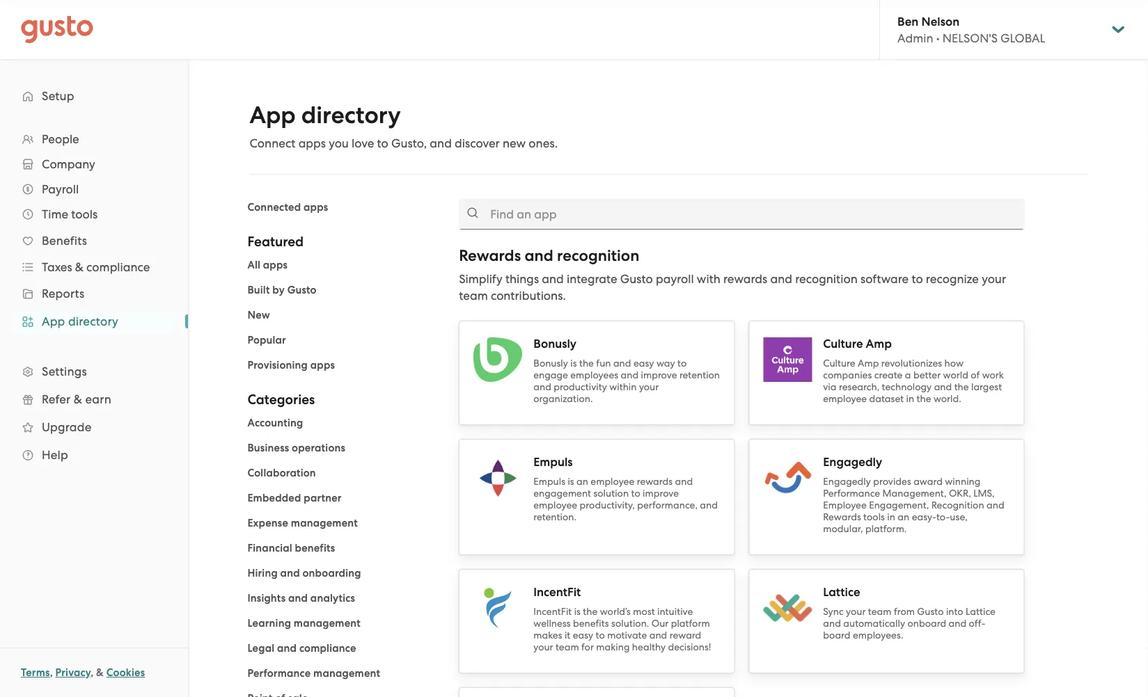 Task type: describe. For each thing, give the bounding box(es) containing it.
world
[[943, 370, 968, 381]]

board
[[823, 630, 851, 642]]

taxes & compliance button
[[14, 255, 174, 280]]

upgrade
[[42, 421, 92, 434]]

easy-
[[912, 512, 936, 523]]

people button
[[14, 127, 174, 152]]

1 empuls from the top
[[534, 455, 573, 469]]

privacy
[[55, 667, 91, 680]]

1 , from the left
[[50, 667, 53, 680]]

people
[[42, 132, 79, 146]]

is for empuls
[[568, 476, 574, 488]]

decisions!
[[668, 642, 711, 653]]

tools inside engagedly engagedly provides award winning performance management, okr, lms, employee engagement, recognition and rewards tools in an easy-to-use, modular, platform.
[[863, 512, 885, 523]]

recognize
[[926, 272, 979, 286]]

hiring and onboarding
[[247, 567, 361, 580]]

setup
[[42, 89, 74, 103]]

apps inside app directory connect apps you love to gusto, and discover new ones.
[[298, 136, 326, 150]]

settings
[[42, 365, 87, 379]]

love
[[352, 136, 374, 150]]

2 , from the left
[[91, 667, 94, 680]]

via
[[823, 382, 837, 393]]

expense management link
[[247, 517, 358, 530]]

provisioning apps link
[[247, 359, 335, 372]]

and inside engagedly engagedly provides award winning performance management, okr, lms, employee engagement, recognition and rewards tools in an easy-to-use, modular, platform.
[[987, 500, 1004, 511]]

and inside culture amp culture amp revolutionizes how companies create a better world of work via research, technology and the largest employee dataset in the world.
[[934, 382, 952, 393]]

1 engagedly from the top
[[823, 455, 882, 469]]

1 culture from the top
[[823, 337, 863, 351]]

2 engagedly from the top
[[823, 476, 871, 488]]

app for app directory
[[42, 315, 65, 329]]

software
[[861, 272, 909, 286]]

team inside incentfit incentfit is the world's most intuitive wellness benefits solution. our platform makes it easy to motivate and reward your team for making healthy decisions!
[[556, 642, 579, 653]]

is for incentfit
[[574, 606, 581, 618]]

by
[[272, 284, 285, 297]]

with
[[697, 272, 721, 286]]

off-
[[969, 618, 985, 630]]

app directory
[[42, 315, 118, 329]]

retention
[[679, 370, 720, 381]]

payroll
[[656, 272, 694, 286]]

lms,
[[974, 488, 995, 500]]

largest
[[971, 382, 1002, 393]]

platform
[[671, 618, 710, 630]]

team inside simplify things and integrate gusto payroll with rewards and recognition software to recognize your team contributions.
[[459, 289, 488, 303]]

performance,
[[637, 500, 698, 511]]

upgrade link
[[14, 415, 174, 440]]

bonusly logo image
[[474, 338, 522, 382]]

apps for provisioning apps
[[310, 359, 335, 372]]

learning
[[247, 618, 291, 630]]

home image
[[21, 16, 93, 44]]

to inside 'empuls empuls is an employee rewards and engagement solution to improve employee productivity, performance, and retention.'
[[631, 488, 640, 500]]

of
[[971, 370, 980, 381]]

setup link
[[14, 84, 174, 109]]

financial benefits
[[247, 542, 335, 555]]

featured
[[247, 234, 304, 250]]

rewards inside engagedly engagedly provides award winning performance management, okr, lms, employee engagement, recognition and rewards tools in an easy-to-use, modular, platform.
[[823, 512, 861, 523]]

for
[[581, 642, 594, 653]]

hiring and onboarding link
[[247, 567, 361, 580]]

terms
[[21, 667, 50, 680]]

recognition inside simplify things and integrate gusto payroll with rewards and recognition software to recognize your team contributions.
[[795, 272, 858, 286]]

0 vertical spatial lattice
[[823, 585, 860, 600]]

list for featured
[[247, 257, 438, 374]]

healthy
[[632, 642, 666, 653]]

modular,
[[823, 524, 863, 535]]

taxes
[[42, 260, 72, 274]]

directory for app directory connect apps you love to gusto, and discover new ones.
[[301, 101, 401, 130]]

popular
[[247, 334, 286, 347]]

your inside lattice sync your team from gusto into lattice and automatically onboard and off- board employees.
[[846, 606, 866, 618]]

1 incentfit from the top
[[534, 585, 581, 600]]

most
[[633, 606, 655, 618]]

reports
[[42, 287, 85, 301]]

financial
[[247, 542, 292, 555]]

companies
[[823, 370, 872, 381]]

popular link
[[247, 334, 286, 347]]

making
[[596, 642, 630, 653]]

connected apps
[[247, 201, 328, 214]]

award
[[914, 476, 943, 488]]

technology
[[882, 382, 932, 393]]

hiring
[[247, 567, 278, 580]]

benefits inside "list"
[[295, 542, 335, 555]]

easy inside bonusly bonusly is the fun and easy way to engage employees and improve retention and productivity within your organization.
[[634, 358, 654, 369]]

1 vertical spatial lattice
[[966, 606, 996, 618]]

partner
[[304, 492, 342, 505]]

global
[[1001, 31, 1045, 45]]

onboard
[[908, 618, 946, 630]]

your inside simplify things and integrate gusto payroll with rewards and recognition software to recognize your team contributions.
[[982, 272, 1006, 286]]

admin
[[898, 31, 933, 45]]

2 culture from the top
[[823, 358, 856, 369]]

all
[[247, 259, 260, 272]]

improve inside 'empuls empuls is an employee rewards and engagement solution to improve employee productivity, performance, and retention.'
[[643, 488, 679, 500]]

compliance for legal and compliance
[[299, 643, 356, 655]]

help link
[[14, 443, 174, 468]]

App Search field
[[459, 199, 1024, 230]]

recognition
[[931, 500, 984, 511]]

and inside app directory connect apps you love to gusto, and discover new ones.
[[430, 136, 452, 150]]

app directory link
[[14, 309, 174, 334]]

ben
[[898, 14, 919, 28]]

it
[[565, 630, 570, 642]]

app directory connect apps you love to gusto, and discover new ones.
[[250, 101, 558, 150]]

fun
[[596, 358, 611, 369]]

learning management link
[[247, 618, 361, 630]]

research,
[[839, 382, 880, 393]]

dataset
[[869, 393, 904, 405]]

create
[[874, 370, 903, 381]]

tools inside 'dropdown button'
[[71, 207, 98, 221]]

and inside incentfit incentfit is the world's most intuitive wellness benefits solution. our platform makes it easy to motivate and reward your team for making healthy decisions!
[[649, 630, 667, 642]]

okr,
[[949, 488, 971, 500]]

how
[[945, 358, 964, 369]]

to inside simplify things and integrate gusto payroll with rewards and recognition software to recognize your team contributions.
[[912, 272, 923, 286]]

embedded partner link
[[247, 492, 342, 505]]

gusto navigation element
[[0, 60, 188, 492]]

expense
[[247, 517, 288, 530]]

management for expense management
[[291, 517, 358, 530]]

time tools
[[42, 207, 98, 221]]

app for app directory connect apps you love to gusto, and discover new ones.
[[250, 101, 296, 130]]

refer & earn link
[[14, 387, 174, 412]]

intuitive
[[657, 606, 693, 618]]

2 vertical spatial &
[[96, 667, 104, 680]]

management,
[[883, 488, 947, 500]]

onboarding
[[303, 567, 361, 580]]

the down the technology
[[917, 393, 931, 405]]

use,
[[950, 512, 968, 523]]

employees
[[570, 370, 618, 381]]

in inside engagedly engagedly provides award winning performance management, okr, lms, employee engagement, recognition and rewards tools in an easy-to-use, modular, platform.
[[887, 512, 895, 523]]



Task type: vqa. For each thing, say whether or not it's contained in the screenshot.


Task type: locate. For each thing, give the bounding box(es) containing it.
engagedly
[[823, 455, 882, 469], [823, 476, 871, 488]]

discover
[[455, 136, 500, 150]]

provides
[[873, 476, 911, 488]]

team up automatically
[[868, 606, 892, 618]]

management for learning management
[[294, 618, 361, 630]]

0 horizontal spatial ,
[[50, 667, 53, 680]]

0 horizontal spatial compliance
[[86, 260, 150, 274]]

in down the technology
[[906, 393, 914, 405]]

gusto inside lattice sync your team from gusto into lattice and automatically onboard and off- board employees.
[[917, 606, 944, 618]]

& for earn
[[74, 393, 82, 407]]

gusto right by
[[287, 284, 317, 297]]

rewards up performance,
[[637, 476, 673, 488]]

compliance
[[86, 260, 150, 274], [299, 643, 356, 655]]

benefits inside incentfit incentfit is the world's most intuitive wellness benefits solution. our platform makes it easy to motivate and reward your team for making healthy decisions!
[[573, 618, 609, 630]]

2 horizontal spatial team
[[868, 606, 892, 618]]

an down engagement,
[[898, 512, 910, 523]]

motivate
[[607, 630, 647, 642]]

0 vertical spatial incentfit
[[534, 585, 581, 600]]

easy left way
[[634, 358, 654, 369]]

reward
[[670, 630, 701, 642]]

lattice up the off-
[[966, 606, 996, 618]]

list
[[0, 127, 188, 469], [247, 257, 438, 374], [247, 415, 438, 698]]

organization.
[[534, 393, 593, 405]]

0 horizontal spatial in
[[887, 512, 895, 523]]

simplify things and integrate gusto payroll with rewards and recognition software to recognize your team contributions.
[[459, 272, 1006, 303]]

nelson's
[[943, 31, 998, 45]]

all apps link
[[247, 259, 288, 272]]

revolutionizes
[[881, 358, 942, 369]]

& right taxes
[[75, 260, 83, 274]]

employee up solution
[[591, 476, 635, 488]]

0 vertical spatial bonusly
[[534, 337, 577, 351]]

incentfit logo image
[[474, 584, 522, 633]]

legal and compliance link
[[247, 643, 356, 655]]

1 vertical spatial in
[[887, 512, 895, 523]]

0 vertical spatial is
[[570, 358, 577, 369]]

is
[[570, 358, 577, 369], [568, 476, 574, 488], [574, 606, 581, 618]]

1 vertical spatial tools
[[863, 512, 885, 523]]

employee
[[823, 500, 867, 511]]

1 vertical spatial &
[[74, 393, 82, 407]]

rewards right with
[[723, 272, 767, 286]]

compliance inside dropdown button
[[86, 260, 150, 274]]

2 horizontal spatial gusto
[[917, 606, 944, 618]]

benefits
[[295, 542, 335, 555], [573, 618, 609, 630]]

0 horizontal spatial easy
[[573, 630, 593, 642]]

0 vertical spatial empuls
[[534, 455, 573, 469]]

1 vertical spatial performance
[[247, 668, 311, 680]]

to inside incentfit incentfit is the world's most intuitive wellness benefits solution. our platform makes it easy to motivate and reward your team for making healthy decisions!
[[596, 630, 605, 642]]

compliance down benefits link
[[86, 260, 150, 274]]

bonusly
[[534, 337, 577, 351], [534, 358, 568, 369]]

0 vertical spatial easy
[[634, 358, 654, 369]]

earn
[[85, 393, 111, 407]]

easy
[[634, 358, 654, 369], [573, 630, 593, 642]]

team down it
[[556, 642, 579, 653]]

None search field
[[459, 199, 1024, 230]]

0 vertical spatial rewards
[[723, 272, 767, 286]]

is up engagement
[[568, 476, 574, 488]]

recognition left software on the top right
[[795, 272, 858, 286]]

app inside app directory connect apps you love to gusto, and discover new ones.
[[250, 101, 296, 130]]

gusto left payroll
[[620, 272, 653, 286]]

1 vertical spatial empuls
[[534, 476, 565, 488]]

1 vertical spatial easy
[[573, 630, 593, 642]]

rewards inside simplify things and integrate gusto payroll with rewards and recognition software to recognize your team contributions.
[[723, 272, 767, 286]]

list containing accounting
[[247, 415, 438, 698]]

0 horizontal spatial an
[[577, 476, 588, 488]]

1 vertical spatial compliance
[[299, 643, 356, 655]]

1 horizontal spatial lattice
[[966, 606, 996, 618]]

new
[[503, 136, 526, 150]]

employee up the retention. at the bottom of page
[[534, 500, 577, 511]]

easy inside incentfit incentfit is the world's most intuitive wellness benefits solution. our platform makes it easy to motivate and reward your team for making healthy decisions!
[[573, 630, 593, 642]]

collaboration link
[[247, 467, 316, 480]]

performance inside "list"
[[247, 668, 311, 680]]

0 vertical spatial tools
[[71, 207, 98, 221]]

2 vertical spatial employee
[[534, 500, 577, 511]]

in inside culture amp culture amp revolutionizes how companies create a better world of work via research, technology and the largest employee dataset in the world.
[[906, 393, 914, 405]]

,
[[50, 667, 53, 680], [91, 667, 94, 680]]

terms link
[[21, 667, 50, 680]]

0 vertical spatial performance
[[823, 488, 880, 500]]

gusto,
[[391, 136, 427, 150]]

the down world
[[954, 382, 969, 393]]

business operations
[[247, 442, 345, 455]]

0 vertical spatial &
[[75, 260, 83, 274]]

1 vertical spatial engagedly
[[823, 476, 871, 488]]

reports link
[[14, 281, 174, 306]]

1 horizontal spatial team
[[556, 642, 579, 653]]

1 vertical spatial app
[[42, 315, 65, 329]]

refer
[[42, 393, 71, 407]]

retention.
[[534, 512, 576, 523]]

employee down research,
[[823, 393, 867, 405]]

1 horizontal spatial app
[[250, 101, 296, 130]]

cookies button
[[106, 665, 145, 682]]

apps for connected apps
[[304, 201, 328, 214]]

1 horizontal spatial compliance
[[299, 643, 356, 655]]

1 horizontal spatial tools
[[863, 512, 885, 523]]

1 horizontal spatial an
[[898, 512, 910, 523]]

improve inside bonusly bonusly is the fun and easy way to engage employees and improve retention and productivity within your organization.
[[641, 370, 677, 381]]

performance
[[823, 488, 880, 500], [247, 668, 311, 680]]

rewards inside 'empuls empuls is an employee rewards and engagement solution to improve employee productivity, performance, and retention.'
[[637, 476, 673, 488]]

to up making
[[596, 630, 605, 642]]

2 bonusly from the top
[[534, 358, 568, 369]]

list containing people
[[0, 127, 188, 469]]

0 horizontal spatial tools
[[71, 207, 98, 221]]

apps right connected
[[304, 201, 328, 214]]

0 horizontal spatial team
[[459, 289, 488, 303]]

apps right all
[[263, 259, 288, 272]]

into
[[946, 606, 963, 618]]

benefits up for
[[573, 618, 609, 630]]

1 bonusly from the top
[[534, 337, 577, 351]]

easy up for
[[573, 630, 593, 642]]

1 vertical spatial directory
[[68, 315, 118, 329]]

team down simplify
[[459, 289, 488, 303]]

tools down payroll dropdown button
[[71, 207, 98, 221]]

2 vertical spatial management
[[313, 668, 380, 680]]

0 vertical spatial compliance
[[86, 260, 150, 274]]

1 vertical spatial employee
[[591, 476, 635, 488]]

1 vertical spatial culture
[[823, 358, 856, 369]]

& inside dropdown button
[[75, 260, 83, 274]]

apps left you at the left
[[298, 136, 326, 150]]

0 horizontal spatial rewards
[[637, 476, 673, 488]]

gusto inside "list"
[[287, 284, 317, 297]]

empuls logo image
[[474, 454, 522, 503]]

ones.
[[529, 136, 558, 150]]

0 horizontal spatial benefits
[[295, 542, 335, 555]]

, left cookies button
[[91, 667, 94, 680]]

empuls empuls is an employee rewards and engagement solution to improve employee productivity, performance, and retention.
[[534, 455, 718, 523]]

your right recognize
[[982, 272, 1006, 286]]

is inside incentfit incentfit is the world's most intuitive wellness benefits solution. our platform makes it easy to motivate and reward your team for making healthy decisions!
[[574, 606, 581, 618]]

your inside bonusly bonusly is the fun and easy way to engage employees and improve retention and productivity within your organization.
[[639, 382, 659, 393]]

0 vertical spatial an
[[577, 476, 588, 488]]

to inside app directory connect apps you love to gusto, and discover new ones.
[[377, 136, 388, 150]]

your
[[982, 272, 1006, 286], [639, 382, 659, 393], [846, 606, 866, 618], [534, 642, 553, 653]]

compliance for taxes & compliance
[[86, 260, 150, 274]]

1 vertical spatial benefits
[[573, 618, 609, 630]]

0 vertical spatial amp
[[866, 337, 892, 351]]

0 horizontal spatial performance
[[247, 668, 311, 680]]

the left world's
[[583, 606, 598, 618]]

performance management link
[[247, 668, 380, 680]]

& left cookies button
[[96, 667, 104, 680]]

an inside engagedly engagedly provides award winning performance management, okr, lms, employee engagement, recognition and rewards tools in an easy-to-use, modular, platform.
[[898, 512, 910, 523]]

team inside lattice sync your team from gusto into lattice and automatically onboard and off- board employees.
[[868, 606, 892, 618]]

lattice logo image
[[763, 595, 812, 622]]

directory for app directory
[[68, 315, 118, 329]]

is up employees
[[570, 358, 577, 369]]

analytics
[[310, 593, 355, 605]]

directory down reports link
[[68, 315, 118, 329]]

integrate
[[567, 272, 617, 286]]

1 vertical spatial is
[[568, 476, 574, 488]]

your down makes
[[534, 642, 553, 653]]

1 vertical spatial improve
[[643, 488, 679, 500]]

0 horizontal spatial lattice
[[823, 585, 860, 600]]

list for categories
[[247, 415, 438, 698]]

your inside incentfit incentfit is the world's most intuitive wellness benefits solution. our platform makes it easy to motivate and reward your team for making healthy decisions!
[[534, 642, 553, 653]]

your right within at the bottom right of the page
[[639, 382, 659, 393]]

nelson
[[922, 14, 960, 28]]

empuls
[[534, 455, 573, 469], [534, 476, 565, 488]]

improve up performance,
[[643, 488, 679, 500]]

incentfit
[[534, 585, 581, 600], [534, 606, 572, 618]]

app down reports
[[42, 315, 65, 329]]

0 vertical spatial management
[[291, 517, 358, 530]]

1 horizontal spatial in
[[906, 393, 914, 405]]

1 horizontal spatial performance
[[823, 488, 880, 500]]

1 horizontal spatial ,
[[91, 667, 94, 680]]

performance down legal
[[247, 668, 311, 680]]

directory inside app directory connect apps you love to gusto, and discover new ones.
[[301, 101, 401, 130]]

0 horizontal spatial directory
[[68, 315, 118, 329]]

compliance up performance management link
[[299, 643, 356, 655]]

better
[[913, 370, 941, 381]]

rewards up modular,
[[823, 512, 861, 523]]

management for performance management
[[313, 668, 380, 680]]

to inside bonusly bonusly is the fun and easy way to engage employees and improve retention and productivity within your organization.
[[677, 358, 687, 369]]

payroll
[[42, 182, 79, 196]]

cookies
[[106, 667, 145, 680]]

1 vertical spatial incentfit
[[534, 606, 572, 618]]

1 horizontal spatial employee
[[591, 476, 635, 488]]

lattice up sync
[[823, 585, 860, 600]]

performance up employee
[[823, 488, 880, 500]]

bonusly bonusly is the fun and easy way to engage employees and improve retention and productivity within your organization.
[[534, 337, 720, 405]]

is inside bonusly bonusly is the fun and easy way to engage employees and improve retention and productivity within your organization.
[[570, 358, 577, 369]]

improve down way
[[641, 370, 677, 381]]

1 horizontal spatial rewards
[[723, 272, 767, 286]]

connect
[[250, 136, 296, 150]]

apps for all apps
[[263, 259, 288, 272]]

2 horizontal spatial employee
[[823, 393, 867, 405]]

rewards and recognition
[[459, 246, 639, 265]]

0 horizontal spatial app
[[42, 315, 65, 329]]

0 vertical spatial engagedly
[[823, 455, 882, 469]]

collaboration
[[247, 467, 316, 480]]

1 vertical spatial management
[[294, 618, 361, 630]]

is for bonusly
[[570, 358, 577, 369]]

insights and analytics
[[247, 593, 355, 605]]

0 vertical spatial recognition
[[557, 246, 639, 265]]

to-
[[936, 512, 950, 523]]

2 vertical spatial is
[[574, 606, 581, 618]]

app
[[250, 101, 296, 130], [42, 315, 65, 329]]

0 horizontal spatial rewards
[[459, 246, 521, 265]]

, left the privacy on the left bottom
[[50, 667, 53, 680]]

provisioning
[[247, 359, 308, 372]]

1 horizontal spatial recognition
[[795, 272, 858, 286]]

0 vertical spatial improve
[[641, 370, 677, 381]]

culture amp logo image
[[763, 338, 812, 382]]

the up employees
[[579, 358, 594, 369]]

1 horizontal spatial directory
[[301, 101, 401, 130]]

1 vertical spatial team
[[868, 606, 892, 618]]

winning
[[945, 476, 981, 488]]

contributions.
[[491, 289, 566, 303]]

business
[[247, 442, 289, 455]]

2 incentfit from the top
[[534, 606, 572, 618]]

connected apps link
[[247, 201, 328, 214]]

engagement
[[534, 488, 591, 500]]

gusto inside simplify things and integrate gusto payroll with rewards and recognition software to recognize your team contributions.
[[620, 272, 653, 286]]

0 vertical spatial rewards
[[459, 246, 521, 265]]

privacy link
[[55, 667, 91, 680]]

gusto up onboard
[[917, 606, 944, 618]]

new
[[247, 309, 270, 322]]

1 horizontal spatial benefits
[[573, 618, 609, 630]]

is inside 'empuls empuls is an employee rewards and engagement solution to improve employee productivity, performance, and retention.'
[[568, 476, 574, 488]]

your up automatically
[[846, 606, 866, 618]]

things
[[505, 272, 539, 286]]

simplify
[[459, 272, 503, 286]]

rewards
[[459, 246, 521, 265], [823, 512, 861, 523]]

solution
[[594, 488, 629, 500]]

tools
[[71, 207, 98, 221], [863, 512, 885, 523]]

list containing all apps
[[247, 257, 438, 374]]

2 empuls from the top
[[534, 476, 565, 488]]

performance inside engagedly engagedly provides award winning performance management, okr, lms, employee engagement, recognition and rewards tools in an easy-to-use, modular, platform.
[[823, 488, 880, 500]]

to right love
[[377, 136, 388, 150]]

an up engagement
[[577, 476, 588, 488]]

to right solution
[[631, 488, 640, 500]]

improve
[[641, 370, 677, 381], [643, 488, 679, 500]]

0 vertical spatial directory
[[301, 101, 401, 130]]

the inside incentfit incentfit is the world's most intuitive wellness benefits solution. our platform makes it easy to motivate and reward your team for making healthy decisions!
[[583, 606, 598, 618]]

0 horizontal spatial recognition
[[557, 246, 639, 265]]

rewards up simplify
[[459, 246, 521, 265]]

management down analytics
[[294, 618, 361, 630]]

1 vertical spatial rewards
[[823, 512, 861, 523]]

1 vertical spatial recognition
[[795, 272, 858, 286]]

1 vertical spatial amp
[[858, 358, 879, 369]]

management down legal and compliance
[[313, 668, 380, 680]]

accounting
[[247, 417, 303, 430]]

app up connect
[[250, 101, 296, 130]]

app inside "list"
[[42, 315, 65, 329]]

0 horizontal spatial gusto
[[287, 284, 317, 297]]

2 vertical spatial team
[[556, 642, 579, 653]]

and
[[430, 136, 452, 150], [525, 246, 553, 265], [542, 272, 564, 286], [770, 272, 792, 286], [613, 358, 631, 369], [621, 370, 639, 381], [534, 382, 551, 393], [934, 382, 952, 393], [675, 476, 693, 488], [700, 500, 718, 511], [987, 500, 1004, 511], [280, 567, 300, 580], [288, 593, 308, 605], [823, 618, 841, 630], [949, 618, 967, 630], [649, 630, 667, 642], [277, 643, 297, 655]]

recognition up integrate
[[557, 246, 639, 265]]

to right way
[[677, 358, 687, 369]]

work
[[982, 370, 1004, 381]]

provisioning apps
[[247, 359, 335, 372]]

company button
[[14, 152, 174, 177]]

to right software on the top right
[[912, 272, 923, 286]]

financial benefits link
[[247, 542, 335, 555]]

& left earn at the bottom left of the page
[[74, 393, 82, 407]]

engagedly logo image
[[763, 454, 812, 503]]

0 horizontal spatial employee
[[534, 500, 577, 511]]

built by gusto link
[[247, 284, 317, 297]]

0 vertical spatial employee
[[823, 393, 867, 405]]

in
[[906, 393, 914, 405], [887, 512, 895, 523]]

& for compliance
[[75, 260, 83, 274]]

management down partner
[[291, 517, 358, 530]]

0 vertical spatial culture
[[823, 337, 863, 351]]

engagedly engagedly provides award winning performance management, okr, lms, employee engagement, recognition and rewards tools in an easy-to-use, modular, platform.
[[823, 455, 1004, 535]]

1 vertical spatial rewards
[[637, 476, 673, 488]]

the inside bonusly bonusly is the fun and easy way to engage employees and improve retention and productivity within your organization.
[[579, 358, 594, 369]]

0 vertical spatial app
[[250, 101, 296, 130]]

1 horizontal spatial easy
[[634, 358, 654, 369]]

0 vertical spatial team
[[459, 289, 488, 303]]

0 vertical spatial in
[[906, 393, 914, 405]]

an inside 'empuls empuls is an employee rewards and engagement solution to improve employee productivity, performance, and retention.'
[[577, 476, 588, 488]]

1 horizontal spatial gusto
[[620, 272, 653, 286]]

tools up platform.
[[863, 512, 885, 523]]

1 horizontal spatial rewards
[[823, 512, 861, 523]]

all apps
[[247, 259, 288, 272]]

apps right provisioning
[[310, 359, 335, 372]]

wellness
[[534, 618, 571, 630]]

embedded
[[247, 492, 301, 505]]

benefits up hiring and onboarding link
[[295, 542, 335, 555]]

employee inside culture amp culture amp revolutionizes how companies create a better world of work via research, technology and the largest employee dataset in the world.
[[823, 393, 867, 405]]

is left world's
[[574, 606, 581, 618]]

makes
[[534, 630, 562, 642]]

operations
[[292, 442, 345, 455]]

directory inside "list"
[[68, 315, 118, 329]]

directory up love
[[301, 101, 401, 130]]

0 vertical spatial benefits
[[295, 542, 335, 555]]

in up platform.
[[887, 512, 895, 523]]

1 vertical spatial an
[[898, 512, 910, 523]]

1 vertical spatial bonusly
[[534, 358, 568, 369]]

built by gusto
[[247, 284, 317, 297]]



